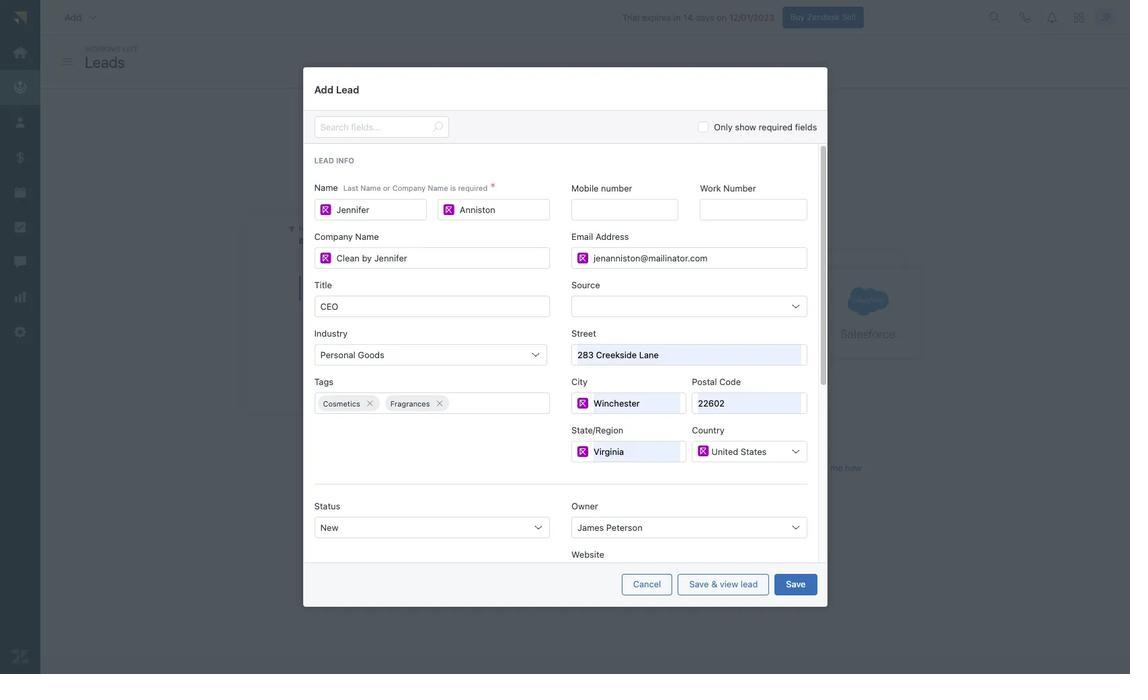 Task type: describe. For each thing, give the bounding box(es) containing it.
info
[[336, 156, 354, 165]]

1 vertical spatial lead
[[314, 156, 334, 165]]

buy
[[791, 12, 805, 22]]

how
[[846, 463, 862, 474]]

peterson
[[607, 523, 643, 533]]

Street field
[[578, 345, 801, 365]]

work number
[[700, 183, 756, 194]]

name down first name "field"
[[355, 231, 379, 242]]

address
[[596, 231, 629, 242]]

search image
[[432, 122, 443, 133]]

bring
[[521, 114, 561, 135]]

0 horizontal spatial in
[[564, 114, 578, 135]]

trial
[[623, 12, 640, 23]]

working
[[85, 44, 120, 53]]

Email Address field
[[594, 248, 801, 268]]

Title field
[[320, 297, 544, 317]]

name left is
[[428, 184, 448, 192]]

united states button
[[692, 441, 807, 463]]

me
[[831, 463, 843, 474]]

&
[[712, 579, 718, 590]]

add button
[[54, 4, 109, 31]]

cosmetics
[[323, 399, 360, 408]]

new
[[320, 523, 339, 533]]

First Name field
[[337, 200, 421, 220]]

working
[[565, 160, 597, 170]]

owner
[[572, 501, 598, 512]]

about inside create targeted lead lists with access to over 20 million businesses and 395 million prospect records. or import the leads you're already working on. learn about
[[640, 160, 663, 170]]

you're
[[505, 160, 530, 170]]

show
[[735, 122, 757, 133]]

street
[[572, 328, 597, 339]]

personal
[[320, 350, 356, 361]]

asterisk image
[[490, 183, 496, 194]]

State/Region field
[[594, 442, 681, 462]]

Postal Code field
[[698, 394, 801, 414]]

name left last
[[314, 182, 338, 193]]

personal goods
[[320, 350, 385, 361]]

reach fill image for email address field on the right top of the page
[[578, 253, 589, 264]]

add for add
[[65, 11, 82, 23]]

manually.
[[765, 463, 804, 474]]

over
[[516, 145, 534, 156]]

united
[[712, 447, 739, 457]]

import
[[778, 145, 805, 156]]

reach fill image for company name
[[320, 253, 331, 264]]

learn about
[[310, 467, 361, 478]]

only
[[714, 122, 733, 133]]

12/01/2023
[[730, 12, 775, 23]]

last
[[344, 184, 359, 192]]

buy zendesk sell
[[791, 12, 856, 22]]

to
[[506, 145, 514, 156]]

fragrances
[[391, 399, 430, 408]]

reach fill image for first name "field"
[[320, 205, 331, 215]]

united states
[[712, 447, 767, 457]]

source
[[572, 280, 600, 291]]

cancel button
[[622, 574, 673, 596]]

access
[[475, 145, 503, 156]]

my
[[773, 434, 785, 445]]

Company Name field
[[337, 248, 544, 268]]

postal code
[[692, 377, 741, 387]]

title
[[314, 280, 332, 291]]

trial expires in 14 days on 12/01/2023
[[623, 12, 775, 23]]

save for save & view lead
[[690, 579, 709, 590]]

company inside name last name or company name is required
[[393, 184, 426, 192]]

0 horizontal spatial company
[[314, 231, 353, 242]]

expires
[[642, 12, 672, 23]]

Mobile number field
[[578, 200, 673, 220]]

personal goods button
[[314, 344, 547, 366]]

on.
[[600, 160, 612, 170]]

leads
[[85, 53, 125, 71]]

businesses
[[578, 145, 624, 156]]

state/region
[[572, 425, 624, 436]]

country
[[692, 425, 725, 436]]

number
[[601, 183, 633, 194]]

add lead
[[314, 83, 359, 95]]

leads inside button
[[787, 434, 809, 445]]

fields
[[795, 122, 818, 133]]

create targeted lead lists with access to over 20 million businesses and 395 million prospect records. or import the leads you're already working on. learn about
[[351, 145, 820, 170]]

395
[[644, 145, 660, 156]]

add
[[703, 463, 718, 474]]

already
[[533, 160, 563, 170]]

targeted
[[380, 145, 415, 156]]

or,
[[690, 463, 701, 474]]



Task type: locate. For each thing, give the bounding box(es) containing it.
reach fill image down is
[[444, 205, 455, 215]]

lead
[[336, 83, 359, 95], [314, 156, 334, 165]]

status
[[314, 501, 341, 512]]

1 horizontal spatial required
[[759, 122, 793, 133]]

1 save from the left
[[690, 579, 709, 590]]

learn
[[615, 160, 638, 170], [310, 467, 333, 478]]

0 horizontal spatial lead
[[314, 156, 334, 165]]

james peterson
[[578, 523, 643, 533]]

lead
[[417, 145, 434, 156], [741, 579, 758, 590]]

jp
[[1101, 11, 1112, 23]]

show me how link
[[806, 463, 862, 474]]

sell
[[842, 12, 856, 22]]

the inside create targeted lead lists with access to over 20 million businesses and 395 million prospect records. or import the leads you're already working on. learn about
[[807, 145, 820, 156]]

the right import
[[807, 145, 820, 156]]

import
[[744, 434, 770, 445]]

or, add your leads manually. show me how
[[690, 463, 862, 474]]

Last Name field
[[460, 200, 544, 220]]

bell image
[[1047, 12, 1058, 23]]

records.
[[730, 145, 763, 156]]

name
[[314, 182, 338, 193], [361, 184, 381, 192], [428, 184, 448, 192], [355, 231, 379, 242]]

1 vertical spatial the
[[807, 145, 820, 156]]

1 horizontal spatial learn
[[615, 160, 638, 170]]

1 vertical spatial in
[[564, 114, 578, 135]]

work
[[700, 183, 721, 194]]

show
[[806, 463, 828, 474]]

the
[[581, 114, 606, 135], [807, 145, 820, 156]]

zendesk
[[807, 12, 840, 22]]

reach fill image up title
[[320, 253, 331, 264]]

1 vertical spatial lead
[[741, 579, 758, 590]]

required inside name last name or company name is required
[[458, 184, 488, 192]]

million right 395
[[662, 145, 689, 156]]

0 horizontal spatial reach fill image
[[320, 253, 331, 264]]

add up search fields... field
[[314, 83, 334, 95]]

0 vertical spatial the
[[581, 114, 606, 135]]

add left chevron down icon
[[65, 11, 82, 23]]

lead right view
[[741, 579, 758, 590]]

about up status
[[335, 467, 359, 478]]

1 horizontal spatial company
[[393, 184, 426, 192]]

0 horizontal spatial the
[[581, 114, 606, 135]]

0 vertical spatial about
[[640, 160, 663, 170]]

email address
[[572, 231, 629, 242]]

1 horizontal spatial million
[[662, 145, 689, 156]]

0 vertical spatial in
[[674, 12, 681, 23]]

2 million from the left
[[662, 145, 689, 156]]

save button
[[775, 574, 818, 596]]

1 vertical spatial reach fill image
[[320, 253, 331, 264]]

2 vertical spatial reach fill image
[[578, 398, 589, 409]]

mobile number
[[572, 183, 633, 194]]

reach fill image down city
[[578, 398, 589, 409]]

in right bring at top left
[[564, 114, 578, 135]]

2 horizontal spatial reach fill image
[[578, 398, 589, 409]]

view
[[720, 579, 739, 590]]

1 horizontal spatial reach fill image
[[444, 205, 455, 215]]

industry
[[314, 328, 348, 339]]

zendesk image
[[11, 648, 29, 666]]

number
[[724, 183, 756, 194]]

2 save from the left
[[787, 579, 806, 590]]

only show required fields
[[714, 122, 818, 133]]

0 vertical spatial lead
[[417, 145, 434, 156]]

buy zendesk sell button
[[783, 6, 864, 28]]

required up the or
[[759, 122, 793, 133]]

in
[[674, 12, 681, 23], [564, 114, 578, 135]]

on
[[717, 12, 727, 23]]

prospect
[[691, 145, 727, 156]]

bring in the leads
[[521, 114, 650, 135]]

1 horizontal spatial in
[[674, 12, 681, 23]]

is
[[450, 184, 456, 192]]

1 million from the left
[[550, 145, 576, 156]]

james peterson button
[[572, 517, 807, 539]]

lead inside button
[[741, 579, 758, 590]]

calls image
[[1020, 12, 1031, 23]]

company name
[[314, 231, 379, 242]]

save left "&"
[[690, 579, 709, 590]]

0 horizontal spatial lead
[[417, 145, 434, 156]]

save inside 'save & view lead' button
[[690, 579, 709, 590]]

reach fill image for state/region field
[[578, 447, 589, 457]]

search image
[[990, 12, 1001, 23]]

1 horizontal spatial about
[[640, 160, 663, 170]]

james
[[578, 523, 604, 533]]

import my leads
[[744, 434, 809, 445]]

1 vertical spatial about
[[335, 467, 359, 478]]

add for add lead
[[314, 83, 334, 95]]

cancel image
[[366, 399, 374, 408]]

lead left lists
[[417, 145, 434, 156]]

1 horizontal spatial add
[[314, 83, 334, 95]]

City field
[[594, 394, 681, 414]]

0 vertical spatial reach fill image
[[444, 205, 455, 215]]

1 horizontal spatial lead
[[741, 579, 758, 590]]

lead info
[[314, 156, 354, 165]]

about down 395
[[640, 160, 663, 170]]

chevron down image
[[87, 12, 98, 23]]

0 vertical spatial learn
[[615, 160, 638, 170]]

0 vertical spatial lead
[[336, 83, 359, 95]]

save inside save button
[[787, 579, 806, 590]]

learn up status
[[310, 467, 333, 478]]

0 vertical spatial required
[[759, 122, 793, 133]]

14
[[684, 12, 693, 23]]

code
[[720, 377, 741, 387]]

million up already
[[550, 145, 576, 156]]

company up title
[[314, 231, 353, 242]]

reach fill image
[[320, 205, 331, 215], [578, 253, 589, 264], [698, 446, 709, 457], [578, 447, 589, 457]]

Work Number field
[[706, 200, 801, 220]]

your
[[721, 463, 739, 474]]

0 horizontal spatial million
[[550, 145, 576, 156]]

add
[[65, 11, 82, 23], [314, 83, 334, 95]]

leads right my
[[787, 434, 809, 445]]

save & view lead
[[690, 579, 758, 590]]

lead up search fields... field
[[336, 83, 359, 95]]

reach fill image up add
[[698, 446, 709, 457]]

new button
[[314, 517, 550, 539]]

states
[[741, 447, 767, 457]]

reach fill image up company name at top
[[320, 205, 331, 215]]

company
[[393, 184, 426, 192], [314, 231, 353, 242]]

save & view lead button
[[678, 574, 770, 596]]

save right view
[[787, 579, 806, 590]]

website
[[572, 550, 605, 560]]

goods
[[358, 350, 385, 361]]

name left or
[[361, 184, 381, 192]]

save for save
[[787, 579, 806, 590]]

leads inside create targeted lead lists with access to over 20 million businesses and 395 million prospect records. or import the leads you're already working on. learn about
[[481, 160, 503, 170]]

about
[[640, 160, 663, 170], [335, 467, 359, 478]]

1 vertical spatial company
[[314, 231, 353, 242]]

city
[[572, 377, 588, 387]]

reach fill image inside united states button
[[698, 446, 709, 457]]

1 vertical spatial required
[[458, 184, 488, 192]]

1 horizontal spatial the
[[807, 145, 820, 156]]

working list leads
[[85, 44, 138, 71]]

0 horizontal spatial required
[[458, 184, 488, 192]]

0 vertical spatial company
[[393, 184, 426, 192]]

0 vertical spatial add
[[65, 11, 82, 23]]

name last name or company name is required
[[314, 182, 488, 193]]

learn inside create targeted lead lists with access to over 20 million businesses and 395 million prospect records. or import the leads you're already working on. learn about
[[615, 160, 638, 170]]

import my leads button
[[732, 429, 820, 451]]

0 horizontal spatial learn
[[310, 467, 333, 478]]

in left 14
[[674, 12, 681, 23]]

0 horizontal spatial save
[[690, 579, 709, 590]]

jp button
[[1096, 6, 1117, 28]]

None field
[[455, 394, 547, 414]]

0 horizontal spatial add
[[65, 11, 82, 23]]

zendesk products image
[[1075, 13, 1084, 22]]

leads down access
[[481, 160, 503, 170]]

leads down states
[[741, 463, 763, 474]]

lead inside create targeted lead lists with access to over 20 million businesses and 395 million prospect records. or import the leads you're already working on. learn about
[[417, 145, 434, 156]]

cancel
[[633, 579, 661, 590]]

or
[[383, 184, 390, 192]]

leads up and
[[610, 114, 650, 135]]

lead left info
[[314, 156, 334, 165]]

add inside 'button'
[[65, 11, 82, 23]]

reach fill image down email
[[578, 253, 589, 264]]

and
[[626, 145, 641, 156]]

reach fill image
[[444, 205, 455, 215], [320, 253, 331, 264], [578, 398, 589, 409]]

required right is
[[458, 184, 488, 192]]

create
[[351, 145, 378, 156]]

company right or
[[393, 184, 426, 192]]

mobile
[[572, 183, 599, 194]]

1 horizontal spatial lead
[[336, 83, 359, 95]]

leads
[[610, 114, 650, 135], [481, 160, 503, 170], [787, 434, 809, 445], [741, 463, 763, 474]]

the up 'businesses'
[[581, 114, 606, 135]]

email
[[572, 231, 593, 242]]

reach fill image down state/region
[[578, 447, 589, 457]]

cancel image
[[435, 399, 444, 408]]

learn down and
[[615, 160, 638, 170]]

reach fill image for city
[[578, 398, 589, 409]]

days
[[696, 12, 715, 23]]

1 horizontal spatial save
[[787, 579, 806, 590]]

1 vertical spatial add
[[314, 83, 334, 95]]

tags
[[314, 377, 334, 387]]

0 horizontal spatial about
[[335, 467, 359, 478]]

postal
[[692, 377, 717, 387]]

list
[[123, 44, 138, 53]]

Search fields... field
[[320, 117, 427, 137]]

1 vertical spatial learn
[[310, 467, 333, 478]]

lists
[[437, 145, 453, 156]]



Task type: vqa. For each thing, say whether or not it's contained in the screenshot.
"Community" inside the Community link
no



